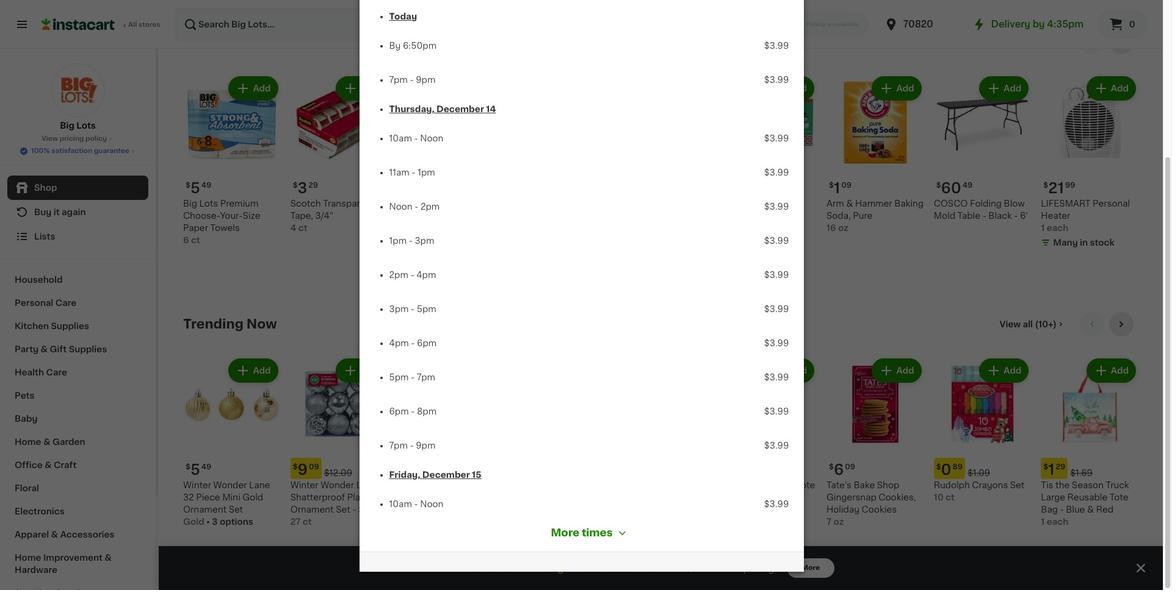 Task type: vqa. For each thing, say whether or not it's contained in the screenshot.
2021
no



Task type: describe. For each thing, give the bounding box(es) containing it.
6'
[[1020, 212, 1028, 220]]

$ 9 09 $12.09 winter wonder lane shatterproof plastic ornament set - silver 27 ct
[[290, 464, 382, 527]]

add button for cosco folding blow mold table - black - 6'
[[981, 78, 1028, 100]]

household
[[15, 276, 63, 284]]

shop inside tate's bake shop gingersnap cookies, holiday cookies 7 oz
[[877, 482, 899, 490]]

wonder inside "$ 9 09 $12.09 winter wonder lane shatterproof plastic ornament set - silver 27 ct"
[[321, 482, 354, 490]]

& inside tis the season truck large reusable tote bag - blue & red 1 each
[[1087, 506, 1094, 515]]

- inside "$ 9 09 $12.09 winter wonder lane shatterproof plastic ornament set - silver 27 ct"
[[353, 506, 356, 515]]

isle
[[737, 482, 752, 490]]

red inside red & white mini candy canes
[[719, 199, 737, 208]]

main content containing 5
[[159, 15, 1163, 591]]

folding
[[970, 199, 1002, 208]]

product group containing 21
[[1041, 74, 1139, 251]]

noon - 2pm
[[389, 203, 440, 211]]

more button
[[787, 559, 835, 579]]

big lots premium choose-your-size paper towels 6 ct
[[183, 199, 260, 245]]

add for winter wonder lane shatterproof plastic ornament set - silver
[[360, 367, 378, 375]]

- up 6pm - 8pm on the left bottom of page
[[411, 374, 415, 382]]

by
[[389, 42, 401, 50]]

1 $3.99 from the top
[[764, 42, 789, 50]]

care for personal care
[[55, 299, 76, 308]]

1pm - 3pm
[[389, 237, 434, 245]]

1 10am - noon from the top
[[389, 134, 443, 143]]

crayons
[[972, 482, 1008, 490]]

product group containing 3
[[290, 74, 388, 234]]

- right 11am in the left top of the page
[[412, 168, 416, 177]]

bag,
[[719, 494, 738, 503]]

hardware
[[15, 567, 57, 575]]

• inside "winter wonder lane 32 piece mini gold ornament set gold • 3 options"
[[206, 519, 210, 527]]

more times 
[[551, 529, 627, 539]]

6 inside the big lots premium choose-your-size paper towels 6 ct
[[183, 236, 189, 245]]

ply
[[443, 199, 457, 208]]

- inside fair isle reusable tote bag, large - red & white
[[767, 494, 771, 503]]

stock
[[1090, 239, 1115, 247]]

$1.29 original price: $1.69 element for fair isle reusable tote bag, large - red & white
[[719, 459, 817, 480]]

tissue
[[460, 212, 488, 220]]

baking
[[894, 199, 924, 208]]

12 $3.99 from the top
[[764, 442, 789, 451]]

black
[[989, 212, 1012, 220]]

& for garden
[[43, 438, 50, 447]]

season
[[1072, 482, 1104, 490]]

$3.09 element
[[719, 176, 817, 198]]

by 6:50pm
[[389, 42, 437, 50]]

december for 14
[[436, 105, 484, 114]]

1 horizontal spatial 5pm
[[417, 305, 436, 314]]

- left snowflake
[[414, 501, 418, 509]]

8 $3.99 from the top
[[764, 305, 789, 314]]

& inside the home improvement & hardware
[[105, 554, 112, 563]]

1 inside tis the season truck large reusable tote bag - blue & red 1 each
[[1041, 519, 1045, 527]]

guarantee
[[94, 148, 129, 154]]

2 vertical spatial gold
[[183, 519, 204, 527]]

set inside "winter wonder lane 32 piece mini gold ornament set gold • 3 options"
[[229, 506, 243, 515]]

pets
[[15, 392, 34, 400]]

canes
[[750, 212, 777, 220]]

product group containing 6
[[827, 356, 924, 529]]

free
[[495, 564, 517, 574]]

add button for winter wonder lane shatterproof plastic ornament set - silver
[[337, 360, 384, 382]]

red inside tis the season truck large reusable tote bag - blue & red 1 each
[[1096, 506, 1114, 515]]

0 horizontal spatial 2pm
[[389, 271, 408, 280]]

office
[[15, 462, 42, 470]]

& for accessories
[[51, 531, 58, 540]]

- up friday,
[[410, 442, 414, 451]]

$ inside "$ 9 09 $12.09 winter wonder lane shatterproof plastic ornament set - silver 27 ct"
[[293, 464, 298, 472]]

70820
[[903, 20, 933, 29]]

1 item carousel region from the top
[[183, 30, 1139, 303]]

silver
[[359, 506, 382, 515]]

- inside winter wonder lane bling snowflake ornaments - gold
[[448, 506, 452, 515]]

lifesmart
[[1041, 199, 1091, 208]]

winter wonder lane bling snowflake ornaments - gold
[[398, 482, 485, 515]]

$ 6 09
[[829, 464, 855, 478]]

holiday
[[827, 506, 860, 515]]

add inside get free delivery on next 3 orders • add $10.00 to qualify.
[[664, 564, 685, 574]]

trending now
[[183, 318, 277, 331]]

add button for fair isle reusable tote bag, large - red & white
[[766, 360, 813, 382]]

baby link
[[7, 408, 148, 431]]

table
[[958, 212, 980, 220]]

pricing
[[60, 136, 84, 142]]

add for rudolph crayons set
[[1004, 367, 1022, 375]]

5 up the bling
[[405, 464, 415, 478]]

thursday,
[[389, 105, 434, 114]]

0 vertical spatial supplies
[[51, 322, 89, 331]]

- left 8pm
[[411, 408, 415, 416]]

lots for big lots premium choose-your-size paper towels 6 ct
[[199, 199, 218, 208]]

scotch
[[290, 199, 321, 208]]

0 vertical spatial gold
[[243, 494, 263, 503]]

6 $3.99 from the top
[[764, 237, 789, 245]]

tape,
[[290, 212, 313, 220]]

$ for tate's bake shop gingersnap cookies, holiday cookies
[[829, 464, 834, 471]]

delivery by 4:35pm link
[[972, 17, 1084, 32]]

- down 2pm - 4pm
[[411, 305, 415, 314]]

product group containing 9
[[290, 356, 388, 529]]

your-
[[220, 212, 243, 220]]

craft
[[54, 462, 77, 470]]

times
[[582, 529, 613, 539]]

premium inside big lots 2-ply premium bath tissue double rolls 12 ct
[[398, 212, 436, 220]]

again
[[62, 208, 86, 217]]

1 horizontal spatial 2pm
[[421, 203, 440, 211]]

add button for arm & hammer baking soda, pure
[[873, 78, 920, 100]]

$ 1 09
[[829, 181, 852, 195]]

add button for tis the season truck large reusable tote bag - blue & red
[[1088, 360, 1135, 382]]

friday,
[[389, 471, 420, 480]]

options
[[220, 519, 253, 527]]

lane for winter wonder lane 32 piece mini gold ornament set gold • 3 options
[[249, 482, 270, 490]]

wonder for ornaments
[[428, 482, 461, 490]]

delivery
[[520, 564, 564, 574]]

ornament inside "winter wonder lane 32 piece mini gold ornament set gold • 3 options"
[[183, 506, 227, 515]]

today
[[389, 12, 417, 21]]

paper
[[183, 224, 208, 232]]

accessories
[[60, 531, 114, 540]]

ct inside the big lots premium choose-your-size paper towels 6 ct
[[191, 236, 200, 245]]

0 vertical spatial 3pm
[[415, 237, 434, 245]]

5 $3.99 from the top
[[764, 203, 789, 211]]

ornament inside "$ 9 09 $12.09 winter wonder lane shatterproof plastic ornament set - silver 27 ct"
[[290, 506, 334, 515]]

$ 5 49 for transparent
[[186, 181, 211, 195]]

49 for winter wonder lane bling snowflake ornaments - gold
[[416, 464, 426, 472]]

add button for red & white mini candy canes
[[766, 78, 813, 100]]

red button
[[612, 356, 710, 529]]

plastic
[[347, 494, 376, 503]]

tote inside tis the season truck large reusable tote bag - blue & red 1 each
[[1110, 494, 1129, 503]]

ct inside $ 0 89 $1.09 rudolph crayons set 10 ct
[[946, 494, 955, 503]]

2 $3.99 from the top
[[764, 76, 789, 84]]

winter for 32
[[183, 482, 211, 490]]

14
[[486, 105, 496, 114]]

add button for big lots premium choose-your-size paper towels
[[230, 78, 277, 100]]

49 for winter wonder lane 32 piece mini gold ornament set
[[201, 464, 211, 471]]

cookies,
[[879, 494, 916, 503]]

09 for 1
[[841, 182, 852, 189]]

4 $3.99 from the top
[[764, 168, 789, 177]]

$ 0 89 $1.09 rudolph crayons set 10 ct
[[934, 464, 1025, 503]]

tis
[[1041, 482, 1053, 490]]

$1.09
[[968, 470, 990, 478]]

hammer
[[855, 199, 892, 208]]

winter wonder lane 32 piece mini gold ornament set gold • 3 options
[[183, 482, 270, 527]]

white inside red & white mini candy canes
[[748, 199, 773, 208]]

& for white
[[739, 199, 746, 208]]

15
[[472, 471, 481, 480]]

0 horizontal spatial 3pm
[[389, 305, 409, 314]]

1 up tis
[[1048, 464, 1055, 478]]

5 for transparent
[[190, 181, 200, 195]]

gingersnap
[[827, 494, 877, 503]]

- down 3pm - 5pm
[[411, 339, 415, 348]]

arm & hammer baking soda, pure 16 oz
[[827, 199, 924, 232]]

2 vertical spatial 7pm
[[389, 442, 408, 451]]

now
[[246, 318, 277, 331]]

party & gift supplies link
[[7, 338, 148, 361]]

apparel & accessories link
[[7, 524, 148, 547]]

big for big lots
[[60, 121, 74, 130]]

$1.69
[[1070, 470, 1093, 478]]

pure
[[853, 212, 873, 220]]

0 inside $ 0 89 $1.09 rudolph crayons set 10 ct
[[941, 464, 952, 478]]

many
[[1053, 239, 1078, 247]]

candy
[[719, 212, 748, 220]]

$9.09 original price: $12.09 element
[[290, 459, 388, 480]]

shop link
[[7, 176, 148, 200]]

1 vertical spatial 6
[[834, 464, 844, 478]]

truck
[[1106, 482, 1129, 490]]

lane for winter wonder lane bling snowflake ornaments - gold
[[464, 482, 485, 490]]

mold
[[934, 212, 955, 220]]

- up thursday, at the left top
[[410, 76, 414, 84]]

piece
[[196, 494, 220, 503]]

$ for lifesmart personal heater
[[1044, 182, 1048, 189]]

0 vertical spatial 7pm
[[389, 76, 408, 84]]

household link
[[7, 269, 148, 292]]

1 7pm - 9pm from the top
[[389, 76, 436, 84]]

arm
[[827, 199, 844, 208]]

care for health care
[[46, 369, 67, 377]]

gift
[[50, 346, 67, 354]]

1 horizontal spatial 1pm
[[418, 168, 435, 177]]

apparel
[[15, 531, 49, 540]]

- left 6' in the right of the page
[[1014, 212, 1018, 220]]

2 10am - noon from the top
[[389, 501, 443, 509]]

gold inside winter wonder lane bling snowflake ornaments - gold
[[454, 506, 475, 515]]

11am - 1pm
[[389, 168, 435, 177]]

1 10am from the top
[[389, 134, 412, 143]]

2 vertical spatial noon
[[420, 501, 443, 509]]

add for cosco folding blow mold table - black - 6'
[[1004, 84, 1022, 93]]

$ 5 49 up the bling
[[400, 464, 426, 478]]

- down folding
[[983, 212, 986, 220]]

home improvement & hardware
[[15, 554, 112, 575]]

view all (10+)
[[1000, 320, 1057, 329]]

0 horizontal spatial 4pm
[[389, 339, 409, 348]]

choose-
[[183, 212, 220, 220]]

kitchen supplies
[[15, 322, 89, 331]]

13 $3.99 from the top
[[764, 501, 789, 509]]

reusable inside fair isle reusable tote bag, large - red & white
[[754, 482, 794, 490]]

add for lifesmart personal heater
[[1111, 84, 1129, 93]]

kitchen
[[15, 322, 49, 331]]

red inside red button
[[612, 519, 632, 527]]

party
[[15, 346, 39, 354]]

ct inside scotch transparent tape, 3/4" 4 ct
[[298, 224, 307, 232]]



Task type: locate. For each thing, give the bounding box(es) containing it.
wonder up piece
[[213, 482, 247, 490]]

ct inside "$ 9 09 $12.09 winter wonder lane shatterproof plastic ornament set - silver 27 ct"
[[303, 519, 312, 527]]

49 right 60 at top right
[[963, 182, 973, 189]]

more for more
[[802, 565, 820, 572]]

lots inside the big lots premium choose-your-size paper towels 6 ct
[[199, 199, 218, 208]]

• inside get free delivery on next 3 orders • add $10.00 to qualify.
[[658, 564, 661, 574]]

$1.29 original price: $1.69 element containing 1
[[1041, 459, 1139, 480]]

$ 21 99
[[1044, 181, 1075, 195]]

1 wonder from the left
[[213, 482, 247, 490]]

6:50pm
[[403, 42, 437, 50]]

0 vertical spatial premium
[[220, 199, 259, 208]]

0 horizontal spatial 5pm
[[389, 374, 409, 382]]

- down thursday, at the left top
[[414, 134, 418, 143]]

reusable inside tis the season truck large reusable tote bag - blue & red 1 each
[[1068, 494, 1108, 503]]

0 vertical spatial 7pm - 9pm
[[389, 76, 436, 84]]

$ 1 29
[[1044, 464, 1065, 478]]

& inside red & white mini candy canes
[[739, 199, 746, 208]]

white inside fair isle reusable tote bag, large - red & white
[[719, 506, 744, 515]]

big inside big lots 2-ply premium bath tissue double rolls 12 ct
[[398, 199, 412, 208]]

wonder
[[213, 482, 247, 490], [321, 482, 354, 490], [428, 482, 461, 490]]

december for 15
[[422, 471, 470, 480]]

$ inside $ 6 09
[[829, 464, 834, 471]]

4pm up 5pm - 7pm
[[389, 339, 409, 348]]

add for tate's bake shop gingersnap cookies, holiday cookies
[[896, 367, 914, 375]]

1 horizontal spatial premium
[[398, 212, 436, 220]]

0 vertical spatial white
[[748, 199, 773, 208]]

& inside 'arm & hammer baking soda, pure 16 oz'
[[846, 199, 853, 208]]

red right the bag,
[[773, 494, 790, 503]]

1 vertical spatial premium
[[398, 212, 436, 220]]

1 vertical spatial view
[[1000, 320, 1021, 329]]

1 9pm from the top
[[416, 76, 436, 84]]

oz right 16
[[838, 224, 848, 232]]

09 up tate's on the bottom of the page
[[845, 464, 855, 471]]

0 vertical spatial noon
[[420, 134, 443, 143]]

10
[[934, 494, 944, 503]]

10am - noon down thursday, at the left top
[[389, 134, 443, 143]]

7pm up thursday, at the left top
[[389, 76, 408, 84]]

29 for 1
[[1056, 464, 1065, 472]]

oz inside tate's bake shop gingersnap cookies, holiday cookies 7 oz
[[834, 519, 844, 527]]

0 horizontal spatial 6pm
[[389, 408, 409, 416]]

1 vertical spatial noon
[[389, 203, 412, 211]]

& inside fair isle reusable tote bag, large - red & white
[[792, 494, 799, 503]]

more for more times 
[[551, 529, 579, 539]]

office & craft link
[[7, 454, 148, 477]]

0 horizontal spatial wonder
[[213, 482, 247, 490]]

0 vertical spatial care
[[55, 299, 76, 308]]

1 vertical spatial mini
[[222, 494, 240, 503]]

lane inside "winter wonder lane 32 piece mini gold ornament set gold • 3 options"
[[249, 482, 270, 490]]

buy it again link
[[7, 200, 148, 225]]

21
[[1048, 181, 1064, 195]]

health care
[[15, 369, 67, 377]]

bag
[[1041, 506, 1058, 515]]

kitchen supplies link
[[7, 315, 148, 338]]

sellers
[[217, 35, 264, 48]]

0 horizontal spatial premium
[[220, 199, 259, 208]]

towels
[[210, 224, 240, 232]]

mini right piece
[[222, 494, 240, 503]]

all stores
[[128, 21, 160, 28]]

premium inside the big lots premium choose-your-size paper towels 6 ct
[[220, 199, 259, 208]]

treatment tracker modal dialog
[[159, 547, 1163, 591]]

lists link
[[7, 225, 148, 249]]

$ up tis
[[1044, 464, 1048, 472]]

1 lane from the left
[[249, 482, 270, 490]]

$ up shatterproof
[[293, 464, 298, 472]]

product group containing 60
[[934, 74, 1031, 222]]

each inside tis the season truck large reusable tote bag - blue & red 1 each
[[1047, 519, 1069, 527]]

49 up choose-
[[201, 182, 211, 189]]

$ 5 49 for 9
[[186, 464, 211, 478]]

1 horizontal spatial 3pm
[[415, 237, 434, 245]]

0 inside button
[[1129, 20, 1135, 29]]

70820 button
[[884, 7, 957, 42]]

shop
[[34, 184, 57, 192], [877, 482, 899, 490]]

49 up the bling
[[416, 464, 426, 472]]

1 horizontal spatial large
[[1041, 494, 1065, 503]]

wonder down the $12.09
[[321, 482, 354, 490]]

$ inside $ 1 29
[[1044, 464, 1048, 472]]

09 right 9
[[309, 464, 319, 472]]

mini inside "winter wonder lane 32 piece mini gold ornament set gold • 3 options"
[[222, 494, 240, 503]]

each inside lifesmart personal heater 1 each
[[1047, 224, 1069, 232]]

home up hardware
[[15, 554, 41, 563]]

09 inside $ 1 09
[[841, 182, 852, 189]]

0 vertical spatial •
[[206, 519, 210, 527]]

red down truck
[[1096, 506, 1114, 515]]

bath
[[438, 212, 458, 220]]

big lots 2-ply premium bath tissue double rolls 12 ct
[[398, 199, 488, 245]]

0 vertical spatial each
[[1047, 224, 1069, 232]]

floral
[[15, 485, 39, 493]]

tote inside fair isle reusable tote bag, large - red & white
[[796, 482, 815, 490]]

$ up scotch
[[293, 182, 298, 189]]

1 winter from the left
[[183, 482, 211, 490]]

1 horizontal spatial wonder
[[321, 482, 354, 490]]

1 vertical spatial 6pm
[[389, 408, 409, 416]]

set right crayons
[[1010, 482, 1025, 490]]

add for winter wonder lane 32 piece mini gold ornament set
[[253, 367, 271, 375]]

lane inside winter wonder lane bling snowflake ornaments - gold
[[464, 482, 485, 490]]

- down plastic
[[353, 506, 356, 515]]

$1.29 original price: $1.69 element up isle on the right of the page
[[719, 459, 817, 480]]

2 each from the top
[[1047, 519, 1069, 527]]

49 for cosco folding blow mold table - black - 6'
[[963, 182, 973, 189]]

16
[[827, 224, 836, 232]]

2 10am from the top
[[389, 501, 412, 509]]

2 $1.29 original price: $1.69 element from the left
[[1041, 459, 1139, 480]]

09 up arm
[[841, 182, 852, 189]]

1 $1.29 original price: $1.69 element from the left
[[719, 459, 817, 480]]

mini inside red & white mini candy canes
[[775, 199, 793, 208]]

set inside "$ 9 09 $12.09 winter wonder lane shatterproof plastic ornament set - silver 27 ct"
[[336, 506, 350, 515]]

0 horizontal spatial mini
[[222, 494, 240, 503]]

set inside $ 0 89 $1.09 rudolph crayons set 10 ct
[[1010, 482, 1025, 490]]

& for craft
[[45, 462, 52, 470]]

6pm down 3pm - 5pm
[[417, 339, 437, 348]]

gold down snowflake
[[454, 506, 475, 515]]

large inside tis the season truck large reusable tote bag - blue & red 1 each
[[1041, 494, 1065, 503]]

office & craft
[[15, 462, 77, 470]]

0 horizontal spatial set
[[229, 506, 243, 515]]

0 vertical spatial more
[[551, 529, 579, 539]]

49 inside $ 60 49
[[963, 182, 973, 189]]

$ inside $ 0 89 $1.09 rudolph crayons set 10 ct
[[936, 464, 941, 472]]

add for scotch transparent tape, 3/4"
[[360, 84, 378, 93]]

4pm up 3pm - 5pm
[[416, 271, 436, 280]]

rolls
[[431, 224, 452, 232]]

stores
[[139, 21, 160, 28]]

100% satisfaction guarantee button
[[19, 144, 137, 156]]

$1.29 original price: $1.69 element for tis the season truck large reusable tote bag - blue & red
[[1041, 459, 1139, 480]]

add button for lifesmart personal heater
[[1088, 78, 1135, 100]]

wonder inside winter wonder lane bling snowflake ornaments - gold
[[428, 482, 461, 490]]

home
[[15, 438, 41, 447], [15, 554, 41, 563]]

winter for bling
[[398, 482, 426, 490]]

1 horizontal spatial 0
[[1129, 20, 1135, 29]]

11am
[[389, 168, 410, 177]]

add button for rudolph crayons set
[[981, 360, 1028, 382]]

5pm
[[417, 305, 436, 314], [389, 374, 409, 382]]

add for arm & hammer baking soda, pure
[[896, 84, 914, 93]]

get free delivery on next 3 orders • add $10.00 to qualify.
[[472, 564, 777, 574]]

$ for winter wonder lane 32 piece mini gold ornament set
[[186, 464, 190, 471]]

ct right 27
[[303, 519, 312, 527]]

$ 60 49
[[936, 181, 973, 195]]

0 vertical spatial 0
[[1129, 20, 1135, 29]]

1 vertical spatial care
[[46, 369, 67, 377]]

add
[[253, 84, 271, 93], [360, 84, 378, 93], [789, 84, 807, 93], [896, 84, 914, 93], [1004, 84, 1022, 93], [1111, 84, 1129, 93], [253, 367, 271, 375], [360, 367, 378, 375], [789, 367, 807, 375], [896, 367, 914, 375], [1004, 367, 1022, 375], [1111, 367, 1129, 375], [664, 564, 685, 574]]

shop up cookies,
[[877, 482, 899, 490]]

oz inside 'arm & hammer baking soda, pure 16 oz'
[[838, 224, 848, 232]]

lots inside big lots 2-ply premium bath tissue double rolls 12 ct
[[414, 199, 433, 208]]

$ for arm & hammer baking soda, pure
[[829, 182, 834, 189]]

1 vertical spatial home
[[15, 554, 41, 563]]

1 horizontal spatial reusable
[[1068, 494, 1108, 503]]

0 vertical spatial home
[[15, 438, 41, 447]]

personal care link
[[7, 292, 148, 315]]

large inside fair isle reusable tote bag, large - red & white
[[741, 494, 765, 503]]

red & white mini candy canes
[[719, 199, 793, 220]]

heater
[[1041, 212, 1070, 220]]

-
[[410, 76, 414, 84], [414, 134, 418, 143], [412, 168, 416, 177], [415, 203, 418, 211], [983, 212, 986, 220], [1014, 212, 1018, 220], [409, 237, 413, 245], [410, 271, 414, 280], [411, 305, 415, 314], [411, 339, 415, 348], [411, 374, 415, 382], [411, 408, 415, 416], [410, 442, 414, 451], [767, 494, 771, 503], [414, 501, 418, 509], [353, 506, 356, 515], [448, 506, 452, 515], [1060, 506, 1064, 515]]

1 vertical spatial 4pm
[[389, 339, 409, 348]]

0 horizontal spatial winter
[[183, 482, 211, 490]]

1 vertical spatial december
[[422, 471, 470, 480]]

3 inside "winter wonder lane 32 piece mini gold ornament set gold • 3 options"
[[212, 519, 218, 527]]

2 vertical spatial 3
[[610, 564, 617, 574]]

home inside the home improvement & hardware
[[15, 554, 41, 563]]

size
[[243, 212, 260, 220]]

delivery
[[991, 20, 1031, 29]]

8pm
[[417, 408, 437, 416]]

1 vertical spatial more
[[802, 565, 820, 572]]

product group containing 0
[[934, 356, 1031, 504]]

1 inside lifesmart personal heater 1 each
[[1041, 224, 1045, 232]]

blue
[[1066, 506, 1085, 515]]

2 horizontal spatial lane
[[464, 482, 485, 490]]

7pm - 9pm
[[389, 76, 436, 84], [389, 442, 436, 451]]

2pm down 12
[[389, 271, 408, 280]]

more inside "more times "
[[551, 529, 579, 539]]

1 horizontal spatial 29
[[1056, 464, 1065, 472]]

7 $3.99 from the top
[[764, 271, 789, 280]]

personal inside lifesmart personal heater 1 each
[[1093, 199, 1130, 208]]

ct right 4
[[298, 224, 307, 232]]

1 vertical spatial supplies
[[69, 346, 107, 354]]

3 up scotch
[[298, 181, 307, 195]]

big
[[60, 121, 74, 130], [183, 199, 197, 208], [398, 199, 412, 208]]

3 left options
[[212, 519, 218, 527]]

home & garden link
[[7, 431, 148, 454]]

2 winter from the left
[[290, 482, 318, 490]]

set down plastic
[[336, 506, 350, 515]]

1 each from the top
[[1047, 224, 1069, 232]]

0 vertical spatial 2pm
[[421, 203, 440, 211]]

big up 'double'
[[398, 199, 412, 208]]

lane inside "$ 9 09 $12.09 winter wonder lane shatterproof plastic ornament set - silver 27 ct"
[[356, 482, 377, 490]]

more right qualify.
[[802, 565, 820, 572]]

2 wonder from the left
[[321, 482, 354, 490]]

0 horizontal spatial tote
[[796, 482, 815, 490]]

red inside fair isle reusable tote bag, large - red & white
[[773, 494, 790, 503]]

delivery by 4:35pm
[[991, 20, 1084, 29]]

winter inside "$ 9 09 $12.09 winter wonder lane shatterproof plastic ornament set - silver 27 ct"
[[290, 482, 318, 490]]

49 for big lots premium choose-your-size paper towels
[[201, 182, 211, 189]]

0 vertical spatial 6
[[183, 236, 189, 245]]

view inside popup button
[[1000, 320, 1021, 329]]

1 horizontal spatial tote
[[1110, 494, 1129, 503]]

0 horizontal spatial white
[[719, 506, 744, 515]]

09 inside $ 6 09
[[845, 464, 855, 471]]

6
[[183, 236, 189, 245], [834, 464, 844, 478]]

ornament down shatterproof
[[290, 506, 334, 515]]

wonder for mini
[[213, 482, 247, 490]]

set
[[1010, 482, 1025, 490], [229, 506, 243, 515], [336, 506, 350, 515]]

09 for 9
[[309, 464, 319, 472]]

$ inside the "$ 21 99"
[[1044, 182, 1048, 189]]

$ inside $ 1 09
[[829, 182, 834, 189]]

fair
[[719, 482, 735, 490]]

- right the bag,
[[767, 494, 771, 503]]

1 vertical spatial each
[[1047, 519, 1069, 527]]

shop up buy
[[34, 184, 57, 192]]

0 vertical spatial mini
[[775, 199, 793, 208]]

1 vertical spatial personal
[[15, 299, 53, 308]]

personal up stock
[[1093, 199, 1130, 208]]

7pm up friday,
[[389, 442, 408, 451]]

reusable down season at right bottom
[[1068, 494, 1108, 503]]

& for gift
[[41, 346, 48, 354]]

3 winter from the left
[[398, 482, 426, 490]]

add button for scotch transparent tape, 3/4"
[[337, 78, 384, 100]]

2 large from the left
[[1041, 494, 1065, 503]]

lots for big lots 2-ply premium bath tissue double rolls 12 ct
[[414, 199, 433, 208]]

tis the season truck large reusable tote bag - blue & red 1 each
[[1041, 482, 1129, 527]]

0 horizontal spatial 3
[[212, 519, 218, 527]]

winter inside winter wonder lane bling snowflake ornaments - gold
[[398, 482, 426, 490]]

best sellers
[[183, 35, 264, 48]]

1 vertical spatial item carousel region
[[183, 312, 1139, 547]]

0 vertical spatial shop
[[34, 184, 57, 192]]

1 horizontal spatial view
[[1000, 320, 1021, 329]]

$ 5 49 up piece
[[186, 464, 211, 478]]

1 vertical spatial 10am
[[389, 501, 412, 509]]

0 vertical spatial tote
[[796, 482, 815, 490]]

premium down noon - 2pm on the top
[[398, 212, 436, 220]]

all stores link
[[42, 7, 161, 42]]

$ left 89
[[936, 464, 941, 472]]

ct inside big lots 2-ply premium bath tissue double rolls 12 ct
[[409, 236, 418, 245]]

• down piece
[[206, 519, 210, 527]]

view left all
[[1000, 320, 1021, 329]]

view for view pricing policy
[[41, 136, 58, 142]]

baby
[[15, 415, 37, 424]]

- right bag at the right
[[1060, 506, 1064, 515]]

0 horizontal spatial $1.29 original price: $1.69 element
[[719, 459, 817, 480]]

1 up arm
[[834, 181, 840, 195]]

1 down heater
[[1041, 224, 1045, 232]]

6pm - 8pm
[[389, 408, 437, 416]]

09 inside "$ 9 09 $12.09 winter wonder lane shatterproof plastic ornament set - silver 27 ct"
[[309, 464, 319, 472]]

bake
[[854, 482, 875, 490]]

view for view all (10+)
[[1000, 320, 1021, 329]]

0 horizontal spatial ornament
[[183, 506, 227, 515]]

oz right 7
[[834, 519, 844, 527]]

personal inside personal care link
[[15, 299, 53, 308]]

$ for scotch transparent tape, 3/4"
[[293, 182, 298, 189]]

1 horizontal spatial more
[[802, 565, 820, 572]]

2 ornament from the left
[[290, 506, 334, 515]]

1 ornament from the left
[[183, 506, 227, 515]]

policy
[[86, 136, 107, 142]]

09 for 6
[[845, 464, 855, 471]]

1 down bag at the right
[[1041, 519, 1045, 527]]

lane up options
[[249, 482, 270, 490]]

1 vertical spatial 29
[[1056, 464, 1065, 472]]

2 horizontal spatial set
[[1010, 482, 1025, 490]]

0 vertical spatial 10am
[[389, 134, 412, 143]]

0 vertical spatial oz
[[838, 224, 848, 232]]

0 horizontal spatial personal
[[15, 299, 53, 308]]

2 9pm from the top
[[416, 442, 436, 451]]

big inside the big lots premium choose-your-size paper towels 6 ct
[[183, 199, 197, 208]]

1 home from the top
[[15, 438, 41, 447]]

more inside button
[[802, 565, 820, 572]]

0 horizontal spatial 1pm
[[389, 237, 407, 245]]

noon down thursday, december 14
[[420, 134, 443, 143]]

2-
[[435, 199, 443, 208]]

lists
[[34, 233, 55, 241]]

$ up tate's on the bottom of the page
[[829, 464, 834, 471]]

lots for big lots
[[76, 121, 96, 130]]

big for big lots 2-ply premium bath tissue double rolls 12 ct
[[398, 199, 412, 208]]

winter down friday,
[[398, 482, 426, 490]]

1 horizontal spatial $1.29 original price: $1.69 element
[[1041, 459, 1139, 480]]

29 up the
[[1056, 464, 1065, 472]]

main content
[[159, 15, 1163, 591]]

big for big lots premium choose-your-size paper towels 6 ct
[[183, 199, 197, 208]]

1 vertical spatial tote
[[1110, 494, 1129, 503]]

1 horizontal spatial shop
[[877, 482, 899, 490]]

$1.29 original price: $1.69 element
[[719, 459, 817, 480], [1041, 459, 1139, 480]]

december
[[436, 105, 484, 114], [422, 471, 470, 480]]

improvement
[[43, 554, 103, 563]]

9pm up thursday, at the left top
[[416, 76, 436, 84]]

29 inside $ 3 29
[[309, 182, 318, 189]]

personal up the kitchen
[[15, 299, 53, 308]]

1pm down 'double'
[[389, 237, 407, 245]]

6 up tate's on the bottom of the page
[[834, 464, 844, 478]]

personal care
[[15, 299, 76, 308]]

reusable right isle on the right of the page
[[754, 482, 794, 490]]

3 inside get free delivery on next 3 orders • add $10.00 to qualify.
[[610, 564, 617, 574]]

product group
[[183, 74, 281, 246], [290, 74, 388, 234], [719, 74, 817, 234], [827, 74, 924, 234], [934, 74, 1031, 222], [1041, 74, 1139, 251], [183, 356, 281, 529], [290, 356, 388, 529], [719, 356, 817, 529], [827, 356, 924, 529], [934, 356, 1031, 504], [1041, 356, 1139, 529]]

home improvement & hardware link
[[7, 547, 148, 582]]

1 horizontal spatial 4pm
[[416, 271, 436, 280]]

0 horizontal spatial 0
[[941, 464, 952, 478]]

3 right the next
[[610, 564, 617, 574]]

lots left 2-
[[414, 199, 433, 208]]

3pm down 2pm - 4pm
[[389, 305, 409, 314]]

december left 14
[[436, 105, 484, 114]]

- up 3pm - 5pm
[[410, 271, 414, 280]]

$ up the bling
[[400, 464, 405, 472]]

add button for tate's bake shop gingersnap cookies, holiday cookies
[[873, 360, 920, 382]]

5 up choose-
[[190, 181, 200, 195]]

1 horizontal spatial winter
[[290, 482, 318, 490]]

supplies
[[51, 322, 89, 331], [69, 346, 107, 354]]

$ 3 29
[[293, 181, 318, 195]]

home for home & garden
[[15, 438, 41, 447]]

- inside tis the season truck large reusable tote bag - blue & red 1 each
[[1060, 506, 1064, 515]]

10 $3.99 from the top
[[764, 374, 789, 382]]

1 horizontal spatial 3
[[298, 181, 307, 195]]

29 for 3
[[309, 182, 318, 189]]

1 vertical spatial 7pm
[[417, 374, 435, 382]]

$ inside $ 60 49
[[936, 182, 941, 189]]

0 horizontal spatial gold
[[183, 519, 204, 527]]

10am - noon down friday,
[[389, 501, 443, 509]]

$ up choose-
[[186, 182, 190, 189]]

3pm - 5pm
[[389, 305, 436, 314]]

3 wonder from the left
[[428, 482, 461, 490]]

0 horizontal spatial 29
[[309, 182, 318, 189]]

1pm
[[418, 168, 435, 177], [389, 237, 407, 245]]

10am down thursday, at the left top
[[389, 134, 412, 143]]

gold down the 32
[[183, 519, 204, 527]]

1 horizontal spatial set
[[336, 506, 350, 515]]

0 vertical spatial item carousel region
[[183, 30, 1139, 303]]

$ for winter wonder lane bling snowflake ornaments - gold
[[400, 464, 405, 472]]

2 horizontal spatial winter
[[398, 482, 426, 490]]

1 horizontal spatial lane
[[356, 482, 377, 490]]

add for big lots premium choose-your-size paper towels
[[253, 84, 271, 93]]

1 horizontal spatial •
[[658, 564, 661, 574]]

29 inside $ 1 29
[[1056, 464, 1065, 472]]

$0.89 original price: $1.09 element
[[934, 459, 1031, 480]]

2pm - 4pm
[[389, 271, 436, 280]]

5 for 9
[[190, 464, 200, 478]]

red up candy
[[719, 199, 737, 208]]

None search field
[[175, 7, 683, 42]]

89
[[953, 464, 963, 472]]

home for home improvement & hardware
[[15, 554, 41, 563]]

on
[[567, 564, 581, 574]]

& for hammer
[[846, 199, 853, 208]]

32
[[183, 494, 194, 503]]

tote left tate's on the bottom of the page
[[796, 482, 815, 490]]

3 lane from the left
[[464, 482, 485, 490]]

0 vertical spatial view
[[41, 136, 58, 142]]

ct down paper
[[191, 236, 200, 245]]

$ inside $ 3 29
[[293, 182, 298, 189]]

2 home from the top
[[15, 554, 41, 563]]

noon
[[420, 134, 443, 143], [389, 203, 412, 211], [420, 501, 443, 509]]

0 horizontal spatial big
[[60, 121, 74, 130]]

all
[[1023, 320, 1033, 329]]

lane down 15
[[464, 482, 485, 490]]

2 7pm - 9pm from the top
[[389, 442, 436, 451]]

- right 12
[[409, 237, 413, 245]]

0 vertical spatial 3
[[298, 181, 307, 195]]

set up options
[[229, 506, 243, 515]]

add for fair isle reusable tote bag, large - red & white
[[789, 367, 807, 375]]

1 vertical spatial 9pm
[[416, 442, 436, 451]]

add for red & white mini candy canes
[[789, 84, 807, 93]]

december up snowflake
[[422, 471, 470, 480]]

view pricing policy link
[[41, 134, 114, 144]]

5pm - 7pm
[[389, 374, 435, 382]]

lots
[[76, 121, 96, 130], [199, 199, 218, 208], [414, 199, 433, 208]]

mini
[[775, 199, 793, 208], [222, 494, 240, 503]]

&
[[846, 199, 853, 208], [739, 199, 746, 208], [41, 346, 48, 354], [43, 438, 50, 447], [45, 462, 52, 470], [792, 494, 799, 503], [1087, 506, 1094, 515], [51, 531, 58, 540], [105, 554, 112, 563]]

double
[[398, 224, 429, 232]]

$ 5 49 up choose-
[[186, 181, 211, 195]]

ct right 10
[[946, 494, 955, 503]]

1 vertical spatial oz
[[834, 519, 844, 527]]

1 horizontal spatial mini
[[775, 199, 793, 208]]

3 $3.99 from the top
[[764, 134, 789, 143]]

0 vertical spatial 6pm
[[417, 339, 437, 348]]

11 $3.99 from the top
[[764, 408, 789, 416]]

$ up arm
[[829, 182, 834, 189]]

9 $3.99 from the top
[[764, 339, 789, 348]]

6 down paper
[[183, 236, 189, 245]]

• right orders
[[658, 564, 661, 574]]

white up canes
[[748, 199, 773, 208]]

0 horizontal spatial •
[[206, 519, 210, 527]]

1 vertical spatial 3pm
[[389, 305, 409, 314]]

$ for cosco folding blow mold table - black - 6'
[[936, 182, 941, 189]]

$ for big lots premium choose-your-size paper towels
[[186, 182, 190, 189]]

0 vertical spatial december
[[436, 105, 484, 114]]

3
[[298, 181, 307, 195], [212, 519, 218, 527], [610, 564, 617, 574]]

5pm up 6pm - 8pm on the left bottom of page
[[389, 374, 409, 382]]

winter inside "winter wonder lane 32 piece mini gold ornament set gold • 3 options"
[[183, 482, 211, 490]]

5 up the 32
[[190, 464, 200, 478]]

1 vertical spatial •
[[658, 564, 661, 574]]

add for tis the season truck large reusable tote bag - blue & red
[[1111, 367, 1129, 375]]

more
[[551, 529, 579, 539], [802, 565, 820, 572]]

red up 
[[612, 519, 632, 527]]

1 vertical spatial 7pm - 9pm
[[389, 442, 436, 451]]

2 lane from the left
[[356, 482, 377, 490]]

each down heater
[[1047, 224, 1069, 232]]

- up 'double'
[[415, 203, 418, 211]]

wonder inside "winter wonder lane 32 piece mini gold ornament set gold • 3 options"
[[213, 482, 247, 490]]

big lots logo image
[[51, 63, 105, 117]]

instacart logo image
[[42, 17, 115, 32]]

3pm
[[415, 237, 434, 245], [389, 305, 409, 314]]

1 horizontal spatial lots
[[199, 199, 218, 208]]

1 large from the left
[[741, 494, 765, 503]]

0 vertical spatial 1pm
[[418, 168, 435, 177]]

view up 100%
[[41, 136, 58, 142]]

item carousel region
[[183, 30, 1139, 303], [183, 312, 1139, 547]]

premium up 'your-'
[[220, 199, 259, 208]]

99
[[1065, 182, 1075, 189]]

add button for winter wonder lane 32 piece mini gold ornament set
[[230, 360, 277, 382]]

big up choose-
[[183, 199, 197, 208]]

1 vertical spatial 2pm
[[389, 271, 408, 280]]

2 item carousel region from the top
[[183, 312, 1139, 547]]



